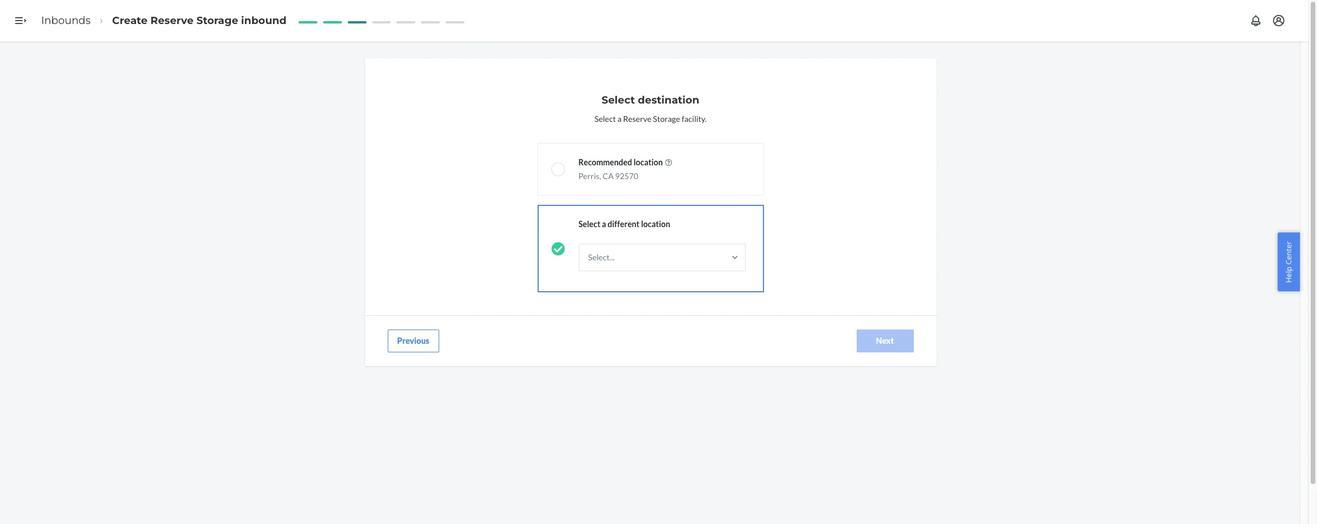 Task type: vqa. For each thing, say whether or not it's contained in the screenshot.
Inventory - Units in Long Term Storage's Inventory
no



Task type: locate. For each thing, give the bounding box(es) containing it.
open notifications image
[[1250, 14, 1263, 27]]

open account menu image
[[1272, 14, 1286, 27]]

2 vertical spatial select
[[579, 219, 601, 229]]

a for reserve
[[618, 114, 622, 124]]

select for select destination
[[602, 94, 635, 106]]

1 horizontal spatial reserve
[[623, 114, 652, 124]]

0 vertical spatial location
[[634, 157, 663, 167]]

create
[[112, 14, 148, 27]]

select a reserve storage facility.
[[595, 114, 707, 124]]

1 vertical spatial location
[[641, 219, 670, 229]]

storage left inbound
[[197, 14, 238, 27]]

select for select a different location
[[579, 219, 601, 229]]

select a different location
[[579, 219, 670, 229]]

select up select a reserve storage facility. at top
[[602, 94, 635, 106]]

storage inside breadcrumbs navigation
[[197, 14, 238, 27]]

storage down destination
[[653, 114, 680, 124]]

select
[[602, 94, 635, 106], [595, 114, 616, 124], [579, 219, 601, 229]]

recommended
[[579, 157, 632, 167]]

1 vertical spatial storage
[[653, 114, 680, 124]]

destination
[[638, 94, 700, 106]]

1 horizontal spatial a
[[618, 114, 622, 124]]

location left question circle image
[[634, 157, 663, 167]]

inbounds
[[41, 14, 91, 27]]

0 horizontal spatial a
[[602, 219, 606, 229]]

1 horizontal spatial storage
[[653, 114, 680, 124]]

reserve right the create
[[150, 14, 194, 27]]

select for select a reserve storage facility.
[[595, 114, 616, 124]]

0 vertical spatial storage
[[197, 14, 238, 27]]

next
[[876, 336, 894, 346]]

facility.
[[682, 114, 707, 124]]

a
[[618, 114, 622, 124], [602, 219, 606, 229]]

storage
[[197, 14, 238, 27], [653, 114, 680, 124]]

help center
[[1284, 241, 1294, 283]]

0 horizontal spatial storage
[[197, 14, 238, 27]]

0 vertical spatial a
[[618, 114, 622, 124]]

select left the "different" at the left top of page
[[579, 219, 601, 229]]

help center button
[[1278, 233, 1300, 291]]

0 vertical spatial reserve
[[150, 14, 194, 27]]

a left the "different" at the left top of page
[[602, 219, 606, 229]]

location
[[634, 157, 663, 167], [641, 219, 670, 229]]

select up recommended
[[595, 114, 616, 124]]

breadcrumbs navigation
[[32, 4, 296, 37]]

0 vertical spatial select
[[602, 94, 635, 106]]

1 vertical spatial select
[[595, 114, 616, 124]]

question circle image
[[665, 159, 672, 166]]

1 vertical spatial a
[[602, 219, 606, 229]]

open navigation image
[[14, 14, 27, 27]]

previous
[[397, 336, 429, 346]]

next button
[[857, 330, 914, 352]]

select destination
[[602, 94, 700, 106]]

0 horizontal spatial reserve
[[150, 14, 194, 27]]

1 vertical spatial reserve
[[623, 114, 652, 124]]

reserve
[[150, 14, 194, 27], [623, 114, 652, 124]]

a for different
[[602, 219, 606, 229]]

reserve down select destination
[[623, 114, 652, 124]]

a down select destination
[[618, 114, 622, 124]]

help
[[1284, 267, 1294, 283]]

different
[[608, 219, 640, 229]]

location right the "different" at the left top of page
[[641, 219, 670, 229]]

92570
[[615, 171, 639, 181]]



Task type: describe. For each thing, give the bounding box(es) containing it.
reserve inside breadcrumbs navigation
[[150, 14, 194, 27]]

previous button
[[388, 330, 439, 352]]

perris,
[[579, 171, 601, 181]]

create reserve storage inbound
[[112, 14, 287, 27]]

ca
[[603, 171, 614, 181]]

perris, ca 92570
[[579, 171, 639, 181]]

select...
[[588, 252, 615, 262]]

inbounds link
[[41, 14, 91, 27]]

center
[[1284, 241, 1294, 265]]

check circle image
[[551, 242, 565, 255]]

inbound
[[241, 14, 287, 27]]

recommended location
[[579, 157, 663, 167]]



